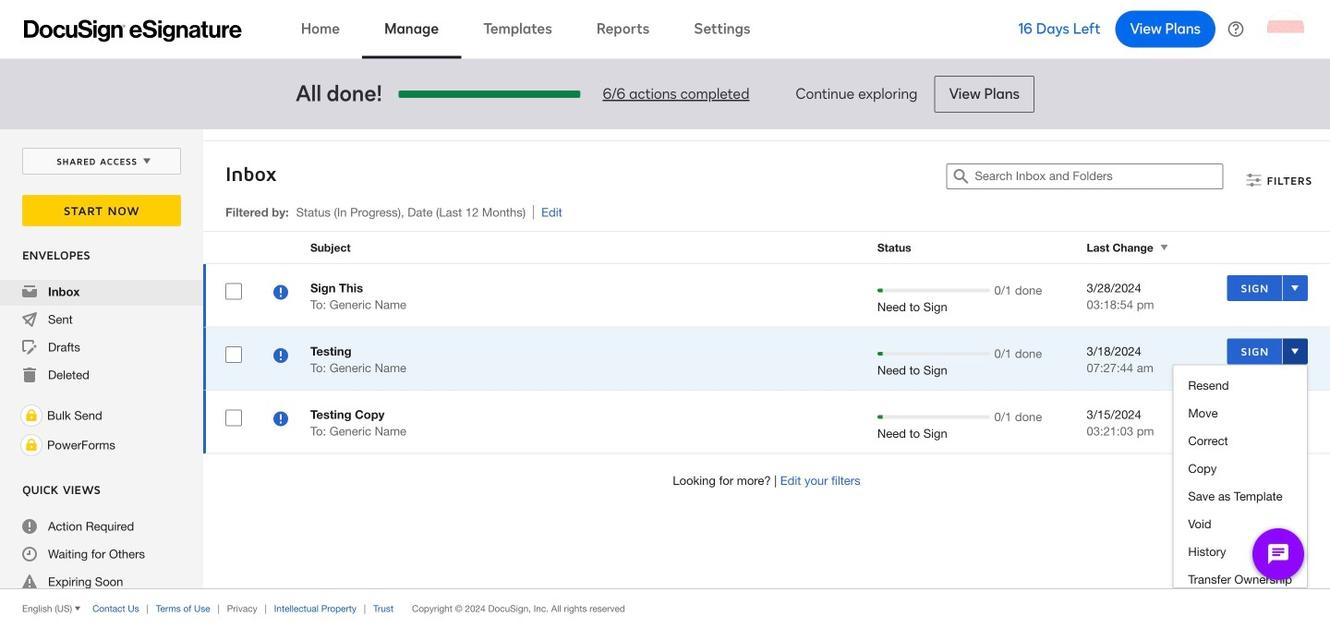 Task type: vqa. For each thing, say whether or not it's contained in the screenshot.
2nd Need To Sign 'IMAGE' from the bottom
yes



Task type: describe. For each thing, give the bounding box(es) containing it.
more info region
[[0, 588, 1330, 628]]

inbox image
[[22, 285, 37, 299]]

trash image
[[22, 368, 37, 382]]

Search Inbox and Folders text field
[[975, 164, 1223, 188]]

your uploaded profile image image
[[1268, 11, 1304, 48]]

draft image
[[22, 340, 37, 355]]

alert image
[[22, 575, 37, 589]]

lock image
[[20, 405, 42, 427]]

2 need to sign image from the top
[[273, 348, 288, 366]]

action required image
[[22, 519, 37, 534]]



Task type: locate. For each thing, give the bounding box(es) containing it.
clock image
[[22, 547, 37, 562]]

sent image
[[22, 312, 37, 327]]

secondary navigation region
[[0, 129, 1330, 628]]

need to sign image
[[273, 412, 288, 429]]

0 vertical spatial need to sign image
[[273, 285, 288, 303]]

need to sign image
[[273, 285, 288, 303], [273, 348, 288, 366]]

docusign esignature image
[[24, 20, 242, 42]]

1 vertical spatial need to sign image
[[273, 348, 288, 366]]

menu
[[1174, 372, 1307, 628]]

1 need to sign image from the top
[[273, 285, 288, 303]]

lock image
[[20, 434, 42, 456]]



